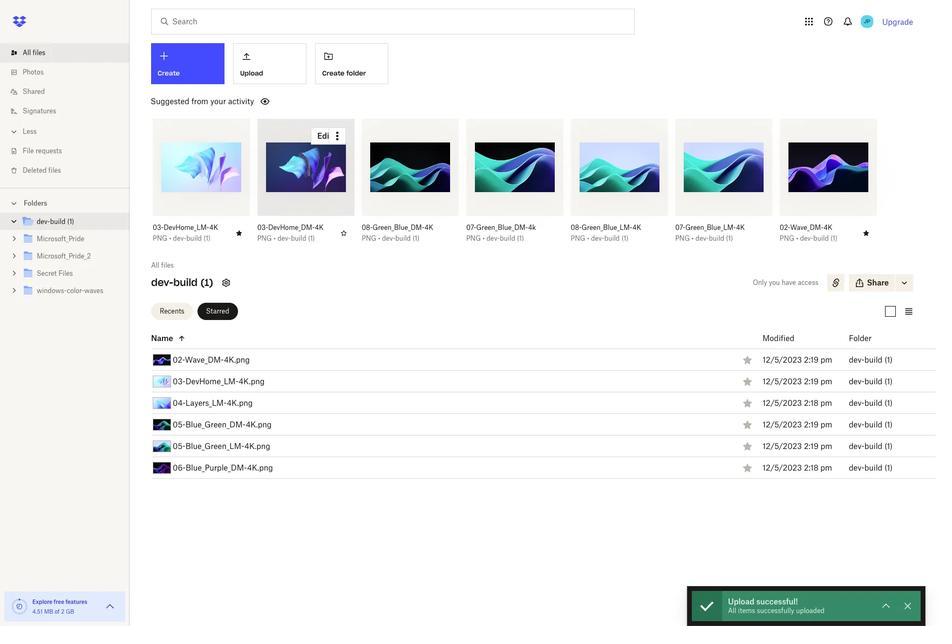 Task type: describe. For each thing, give the bounding box(es) containing it.
suggested from your activity
[[151, 97, 254, 106]]

dev- inside "element"
[[849, 377, 865, 386]]

08-green_blue_dm-4k button
[[362, 224, 435, 232]]

edit for fourth edit button from right
[[477, 131, 492, 140]]

03- for 03-devhome_lm-4k.png
[[173, 377, 186, 386]]

07-green_blue_lm-4k png • dev-build (1)
[[675, 224, 745, 242]]

03-devhome_dm-4k png • dev-build (1)
[[257, 224, 324, 242]]

upgrade
[[882, 17, 913, 26]]

green_blue_dm- for 07-
[[476, 224, 528, 232]]

Search in folder "Dropbox" text field
[[172, 16, 612, 28]]

have
[[782, 279, 796, 287]]

build inside "element"
[[865, 377, 883, 386]]

2:19 for 03-devhome_lm-4k.png
[[804, 377, 819, 386]]

jp button
[[859, 13, 876, 30]]

12/5/2023 2:19 pm for 02-wave_dm-4k.png
[[763, 355, 833, 364]]

gb
[[66, 608, 74, 615]]

dev-build (1) for 05-blue_green_dm-4k.png
[[849, 420, 893, 429]]

6 edit button from the left
[[680, 127, 708, 145]]

build inside the 03-devhome_dm-4k png • dev-build (1)
[[291, 234, 306, 242]]

4k.png for devhome_lm-
[[239, 377, 265, 386]]

pm for 03-devhome_lm-4k.png
[[821, 377, 833, 386]]

05-blue_green_lm-4k.png
[[173, 441, 270, 451]]

png for 08-green_blue_dm-4k png • dev-build (1)
[[362, 234, 376, 242]]

windows-color-waves link
[[22, 284, 121, 299]]

only you have access
[[753, 279, 819, 287]]

edit for 5th edit button from the left
[[582, 131, 597, 140]]

photos
[[23, 68, 44, 76]]

share button for 5th edit button from the left
[[605, 127, 640, 145]]

folders button
[[0, 195, 130, 211]]

/dev-build (1)/03-devhome_lm-4k.png image
[[153, 375, 171, 387]]

build inside 08-green_blue_lm-4k png • dev-build (1)
[[605, 234, 620, 242]]

06-blue_purple_dm-4k.png link
[[173, 461, 273, 474]]

08-green_blue_lm-4k png • dev-build (1)
[[571, 224, 641, 242]]

12/5/2023 2:19 pm for 05-blue_green_dm-4k.png
[[763, 420, 833, 429]]

/dev-build (1)/05-blue_green_lm-4k.png image
[[153, 440, 171, 452]]

/dev-build (1)/02-wave_dm-4k.png image
[[153, 354, 171, 366]]

remove from starred image for 04-layers_lm-4k.png
[[741, 397, 754, 409]]

windows-color-waves
[[37, 287, 103, 295]]

create folder
[[322, 69, 366, 77]]

05-blue_green_dm-4k.png link
[[173, 418, 272, 431]]

dev- inside 07-green_blue_dm-4k png • dev-build (1)
[[487, 234, 500, 242]]

free
[[54, 599, 64, 605]]

folder
[[849, 333, 872, 343]]

upload button
[[233, 43, 307, 84]]

03-devhome_lm-4k.png
[[173, 377, 265, 386]]

06-
[[173, 463, 186, 472]]

share button for first edit button from the left
[[187, 127, 222, 145]]

recents
[[160, 307, 184, 315]]

signatures
[[23, 107, 56, 115]]

starred button
[[197, 303, 238, 320]]

• for 02-wave_dm-4k png • dev-build (1)
[[796, 234, 799, 242]]

02-wave_dm-4k png • dev-build (1)
[[780, 224, 838, 242]]

remove from starred image for 05-blue_green_lm-4k.png
[[741, 440, 754, 453]]

03-devhome_lm-4k button
[[153, 224, 226, 232]]

recents button
[[151, 303, 193, 320]]

files inside list item
[[33, 49, 45, 57]]

07- for green_blue_lm-
[[675, 224, 686, 232]]

files
[[59, 269, 73, 277]]

name
[[151, 333, 173, 343]]

04-layers_lm-4k.png
[[173, 398, 253, 407]]

uploaded
[[796, 607, 825, 615]]

explore free features 4.51 mb of 2 gb
[[32, 599, 87, 615]]

2:18 for 06-blue_purple_dm-4k.png
[[804, 463, 819, 472]]

color-
[[67, 287, 84, 295]]

suggested
[[151, 97, 189, 106]]

1 horizontal spatial all files link
[[151, 260, 174, 271]]

green_blue_lm- for 07-
[[686, 224, 736, 232]]

dev- inside the 03-devhome_dm-4k png • dev-build (1)
[[278, 234, 291, 242]]

02-wave_dm-4k button
[[780, 224, 853, 232]]

4k for 03-devhome_lm-4k
[[209, 224, 218, 232]]

12/5/2023 for 04-layers_lm-4k.png
[[763, 398, 802, 407]]

microsoft_pride_2 link
[[22, 249, 121, 264]]

remove from starred image for 02-wave_dm-4k.png
[[741, 353, 754, 366]]

create folder button
[[315, 43, 389, 84]]

list containing all files
[[0, 37, 130, 188]]

upload complete image
[[692, 591, 722, 621]]

dev-build (1) link
[[22, 215, 121, 229]]

folders
[[24, 199, 47, 207]]

file
[[23, 147, 34, 155]]

build inside 02-wave_dm-4k png • dev-build (1)
[[814, 234, 829, 242]]

png for 03-devhome_dm-4k png • dev-build (1)
[[257, 234, 272, 242]]

08-green_blue_dm-4k png • dev-build (1)
[[362, 224, 433, 242]]

your
[[210, 97, 226, 106]]

less
[[23, 127, 37, 135]]

05- for blue_green_lm-
[[173, 441, 186, 451]]

02- for 02-wave_dm-4k png • dev-build (1)
[[780, 224, 790, 232]]

• for 07-green_blue_dm-4k png • dev-build (1)
[[483, 234, 485, 242]]

microsoft_pride_2
[[37, 252, 91, 260]]

5 edit button from the left
[[575, 127, 603, 145]]

blue_green_lm-
[[186, 441, 245, 451]]

upload for upload
[[240, 69, 263, 77]]

from
[[191, 97, 208, 106]]

edit for second edit button from the right
[[686, 131, 701, 140]]

upgrade link
[[882, 17, 913, 26]]

4k.png for wave_dm-
[[224, 355, 250, 364]]

• for 07-green_blue_lm-4k png • dev-build (1)
[[692, 234, 694, 242]]

pm for 02-wave_dm-4k.png
[[821, 355, 833, 364]]

03-devhome_lm-4k.png link
[[173, 375, 265, 388]]

name 05-blue_green_dm-4k.png, modified 12/5/2023 2:19 pm, folder dev-build (1), element
[[127, 414, 937, 436]]

02-wave_dm-4k.png
[[173, 355, 250, 364]]

group containing dev-build (1)
[[0, 211, 130, 308]]

07-green_blue_lm-4k button
[[675, 224, 749, 232]]

wave_dm- for 4k.png
[[185, 355, 224, 364]]

dev- inside 08-green_blue_lm-4k png • dev-build (1)
[[591, 234, 605, 242]]

all inside upload successful! all items successfully uploaded
[[728, 607, 736, 615]]

png for 03-devhome_lm-4k png • dev-build (1)
[[153, 234, 167, 242]]

4k for 08-green_blue_lm-4k
[[633, 224, 641, 232]]

build inside 07-green_blue_dm-4k png • dev-build (1)
[[500, 234, 515, 242]]

jp
[[864, 18, 871, 25]]

upload for upload successful! all items successfully uploaded
[[728, 597, 755, 606]]

png for 07-green_blue_lm-4k png • dev-build (1)
[[675, 234, 690, 242]]

green_blue_lm- for 08-
[[582, 224, 633, 232]]

successful!
[[757, 597, 798, 606]]

1 edit button from the left
[[157, 127, 185, 145]]

07-green_blue_dm-4k button
[[466, 224, 540, 232]]

/dev-build (1)/04-layers_lm-4k.png image
[[153, 397, 171, 409]]

edit for 6th edit button from the right
[[334, 131, 349, 140]]

png • dev-build (1) button for 08-green_blue_dm-4k png • dev-build (1)
[[362, 234, 435, 243]]

blue_purple_dm-
[[186, 463, 247, 472]]

12/5/2023 for 05-blue_green_dm-4k.png
[[763, 420, 802, 429]]

02-wave_dm-4k.png link
[[173, 353, 250, 366]]

dev-build (1) for 04-layers_lm-4k.png
[[849, 398, 893, 407]]

dev- inside 08-green_blue_dm-4k png • dev-build (1)
[[382, 234, 395, 242]]

all files inside all files list item
[[23, 49, 45, 57]]

secret files
[[37, 269, 73, 277]]

microsoft_pride link
[[22, 232, 121, 247]]

secret
[[37, 269, 57, 277]]

upload successful! all items successfully uploaded
[[728, 597, 825, 615]]

edit for 1st edit button from right
[[791, 131, 806, 140]]

png for 07-green_blue_dm-4k png • dev-build (1)
[[466, 234, 481, 242]]

share button for second edit button from the right
[[710, 127, 745, 145]]

03-devhome_lm-4k png • dev-build (1)
[[153, 224, 218, 242]]

4k for 08-green_blue_dm-4k
[[425, 224, 433, 232]]

4k.png for blue_green_lm-
[[245, 441, 270, 451]]

4k for 07-green_blue_lm-4k
[[736, 224, 745, 232]]

4k.png for blue_green_dm-
[[246, 420, 272, 429]]

deleted files link
[[9, 161, 130, 180]]

of
[[55, 608, 60, 615]]

dev- inside 07-green_blue_lm-4k png • dev-build (1)
[[696, 234, 709, 242]]

1 vertical spatial all
[[151, 261, 159, 269]]

4k.png for blue_purple_dm-
[[247, 463, 273, 472]]

05-blue_green_dm-4k.png
[[173, 420, 272, 429]]

dev-build (1) for 03-devhome_lm-4k.png
[[849, 377, 893, 386]]

2 vertical spatial files
[[161, 261, 174, 269]]

photos link
[[9, 63, 130, 82]]



Task type: vqa. For each thing, say whether or not it's contained in the screenshot.
first 08-
yes



Task type: locate. For each thing, give the bounding box(es) containing it.
devhome_lm- for 4k
[[164, 224, 209, 232]]

03- inside the 03-devhome_dm-4k png • dev-build (1)
[[257, 224, 268, 232]]

0 vertical spatial 05-
[[173, 420, 186, 429]]

1 vertical spatial 02-
[[173, 355, 185, 364]]

6 pm from the top
[[821, 463, 832, 472]]

2 12/5/2023 2:18 pm from the top
[[763, 463, 832, 472]]

08-green_blue_lm-4k button
[[571, 224, 644, 232]]

all up photos
[[23, 49, 31, 57]]

2 horizontal spatial all
[[728, 607, 736, 615]]

2:18 for 04-layers_lm-4k.png
[[804, 398, 819, 407]]

upload up 'items' at the right
[[728, 597, 755, 606]]

4 png from the left
[[466, 234, 481, 242]]

08-
[[362, 224, 373, 232], [571, 224, 582, 232]]

0 vertical spatial all files
[[23, 49, 45, 57]]

• inside 02-wave_dm-4k png • dev-build (1)
[[796, 234, 799, 242]]

2:19 for 05-blue_green_lm-4k.png
[[804, 441, 819, 451]]

upload inside dropdown button
[[240, 69, 263, 77]]

mb
[[44, 608, 53, 615]]

dev- inside 02-wave_dm-4k png • dev-build (1)
[[800, 234, 814, 242]]

4k.png up 06-blue_purple_dm-4k.png
[[245, 441, 270, 451]]

png for 08-green_blue_lm-4k png • dev-build (1)
[[571, 234, 586, 242]]

2 • from the left
[[274, 234, 276, 242]]

png inside 07-green_blue_lm-4k png • dev-build (1)
[[675, 234, 690, 242]]

2 png • dev-build (1) button from the left
[[257, 234, 331, 243]]

0 vertical spatial 02-
[[780, 224, 790, 232]]

05-
[[173, 420, 186, 429], [173, 441, 186, 451]]

0 horizontal spatial all files link
[[9, 43, 130, 63]]

microsoft_pride
[[37, 235, 84, 243]]

5 12/5/2023 from the top
[[763, 441, 802, 451]]

03- inside name 03-devhome_lm-4k.png, modified 12/5/2023 2:19 pm, folder dev-build (1), "element"
[[173, 377, 186, 386]]

2:19 inside "element"
[[804, 377, 819, 386]]

dev-build (1) for 02-wave_dm-4k.png
[[849, 355, 893, 364]]

(1) inside 08-green_blue_lm-4k png • dev-build (1)
[[622, 234, 629, 242]]

remove from starred image inside name 06-blue_purple_dm-4k.png, modified 12/5/2023 2:18 pm, folder dev-build (1), element
[[741, 461, 754, 474]]

remove from starred image
[[741, 397, 754, 409], [741, 461, 754, 474]]

blue_green_dm-
[[186, 420, 246, 429]]

png • dev-build (1) button down '02-wave_dm-4k' button
[[780, 234, 853, 243]]

0 vertical spatial upload
[[240, 69, 263, 77]]

4.51
[[32, 608, 43, 615]]

pm inside "element"
[[821, 377, 833, 386]]

6 png from the left
[[675, 234, 690, 242]]

build inside "link"
[[50, 218, 65, 226]]

png • dev-build (1) button for 03-devhome_lm-4k png • dev-build (1)
[[153, 234, 226, 243]]

waves
[[84, 287, 103, 295]]

png inside the 03-devhome_dm-4k png • dev-build (1)
[[257, 234, 272, 242]]

• inside 07-green_blue_lm-4k png • dev-build (1)
[[692, 234, 694, 242]]

• down 07-green_blue_dm-4k button
[[483, 234, 485, 242]]

4k inside 02-wave_dm-4k png • dev-build (1)
[[824, 224, 833, 232]]

shared link
[[9, 82, 130, 101]]

(1) inside 02-wave_dm-4k png • dev-build (1)
[[831, 234, 838, 242]]

1 vertical spatial wave_dm-
[[185, 355, 224, 364]]

png inside 08-green_blue_lm-4k png • dev-build (1)
[[571, 234, 586, 242]]

1 12/5/2023 2:18 pm from the top
[[763, 398, 832, 407]]

0 vertical spatial files
[[33, 49, 45, 57]]

png inside 07-green_blue_dm-4k png • dev-build (1)
[[466, 234, 481, 242]]

all
[[23, 49, 31, 57], [151, 261, 159, 269], [728, 607, 736, 615]]

0 horizontal spatial all files
[[23, 49, 45, 57]]

4 12/5/2023 from the top
[[763, 420, 802, 429]]

png inside 03-devhome_lm-4k png • dev-build (1)
[[153, 234, 167, 242]]

dev-build (1)
[[37, 218, 74, 226], [151, 276, 213, 289], [849, 355, 893, 364], [849, 377, 893, 386], [849, 398, 893, 407], [849, 420, 893, 429], [849, 441, 893, 451], [849, 463, 893, 472]]

• for 03-devhome_lm-4k png • dev-build (1)
[[169, 234, 171, 242]]

(1) inside the 03-devhome_dm-4k png • dev-build (1)
[[308, 234, 315, 242]]

• inside the 03-devhome_dm-4k png • dev-build (1)
[[274, 234, 276, 242]]

dev-build (1) inside "link"
[[37, 218, 74, 226]]

3 edit button from the left
[[366, 127, 394, 145]]

png down 07-green_blue_dm-4k button
[[466, 234, 481, 242]]

share button for 1st edit button from right
[[814, 127, 849, 145]]

12/5/2023 2:19 pm
[[763, 355, 833, 364], [763, 377, 833, 386], [763, 420, 833, 429], [763, 441, 833, 451]]

remove from starred image
[[741, 353, 754, 366], [741, 375, 754, 388], [741, 418, 754, 431], [741, 440, 754, 453]]

devhome_lm- for 4k.png
[[186, 377, 239, 386]]

create for create
[[158, 69, 180, 77]]

• for 08-green_blue_lm-4k png • dev-build (1)
[[587, 234, 589, 242]]

1 horizontal spatial all
[[151, 261, 159, 269]]

4 2:19 from the top
[[804, 441, 819, 451]]

4 edit button from the left
[[471, 127, 499, 145]]

items
[[738, 607, 755, 615]]

2 08- from the left
[[571, 224, 582, 232]]

create for create folder
[[322, 69, 345, 77]]

2:19 for 05-blue_green_dm-4k.png
[[804, 420, 819, 429]]

png inside 08-green_blue_dm-4k png • dev-build (1)
[[362, 234, 376, 242]]

wave_dm- inside 02-wave_dm-4k png • dev-build (1)
[[790, 224, 824, 232]]

4 4k from the left
[[633, 224, 641, 232]]

0 horizontal spatial create
[[158, 69, 180, 77]]

12/5/2023 2:19 pm inside name 05-blue_green_lm-4k.png, modified 12/5/2023 2:19 pm, folder dev-build (1), element
[[763, 441, 833, 451]]

1 horizontal spatial all files
[[151, 261, 174, 269]]

remove from starred image inside name 04-layers_lm-4k.png, modified 12/5/2023 2:18 pm, folder dev-build (1), element
[[741, 397, 754, 409]]

0 horizontal spatial green_blue_dm-
[[373, 224, 425, 232]]

png down devhome_dm-
[[257, 234, 272, 242]]

name 03-devhome_lm-4k.png, modified 12/5/2023 2:19 pm, folder dev-build (1), element
[[127, 371, 937, 392]]

4k for 02-wave_dm-4k
[[824, 224, 833, 232]]

05- right /dev-build (1)/05-blue_green_dm-4k.png image
[[173, 420, 186, 429]]

edit for 5th edit button from right
[[373, 131, 388, 140]]

(1) inside 03-devhome_lm-4k png • dev-build (1)
[[204, 234, 211, 242]]

07- for green_blue_dm-
[[466, 224, 476, 232]]

4k inside 03-devhome_lm-4k png • dev-build (1)
[[209, 224, 218, 232]]

07- inside 07-green_blue_dm-4k png • dev-build (1)
[[466, 224, 476, 232]]

2:19 for 02-wave_dm-4k.png
[[804, 355, 819, 364]]

1 horizontal spatial 07-
[[675, 224, 686, 232]]

1 2:19 from the top
[[804, 355, 819, 364]]

dev-build (1) for 06-blue_purple_dm-4k.png
[[849, 463, 893, 472]]

build inside 07-green_blue_lm-4k png • dev-build (1)
[[709, 234, 725, 242]]

deleted files
[[23, 166, 61, 174]]

share button for 5th edit button from right
[[396, 127, 431, 145]]

02- inside 02-wave_dm-4k png • dev-build (1)
[[780, 224, 790, 232]]

7 edit from the left
[[791, 131, 806, 140]]

7 edit button from the left
[[784, 127, 812, 145]]

7 png from the left
[[780, 234, 795, 242]]

12/5/2023 2:19 pm for 05-blue_green_lm-4k.png
[[763, 441, 833, 451]]

5 edit from the left
[[582, 131, 597, 140]]

2 png from the left
[[257, 234, 272, 242]]

png down 08-green_blue_lm-4k button
[[571, 234, 586, 242]]

layers_lm-
[[186, 398, 227, 407]]

08- inside 08-green_blue_lm-4k png • dev-build (1)
[[571, 224, 582, 232]]

explore
[[32, 599, 52, 605]]

1 horizontal spatial 08-
[[571, 224, 582, 232]]

0 horizontal spatial files
[[33, 49, 45, 57]]

1 remove from starred image from the top
[[741, 397, 754, 409]]

create left the "folder" at the top left of the page
[[322, 69, 345, 77]]

• down the '07-green_blue_lm-4k' button
[[692, 234, 694, 242]]

png down 08-green_blue_dm-4k button
[[362, 234, 376, 242]]

0 vertical spatial wave_dm-
[[790, 224, 824, 232]]

(1) inside "link"
[[67, 218, 74, 226]]

all files link up shared link
[[9, 43, 130, 63]]

1 horizontal spatial 03-
[[173, 377, 186, 386]]

1 horizontal spatial 02-
[[780, 224, 790, 232]]

2 remove from starred image from the top
[[741, 375, 754, 388]]

only
[[753, 279, 767, 287]]

2 horizontal spatial 03-
[[257, 224, 268, 232]]

0 vertical spatial all files link
[[9, 43, 130, 63]]

devhome_lm-
[[164, 224, 209, 232], [186, 377, 239, 386]]

02- for 02-wave_dm-4k.png
[[173, 355, 185, 364]]

0 vertical spatial remove from starred image
[[741, 397, 754, 409]]

you
[[769, 279, 780, 287]]

1 4k from the left
[[209, 224, 218, 232]]

03-
[[153, 224, 164, 232], [257, 224, 268, 232], [173, 377, 186, 386]]

png • dev-build (1) button down the '07-green_blue_lm-4k' button
[[675, 234, 749, 243]]

1 vertical spatial all files
[[151, 261, 174, 269]]

files right deleted
[[48, 166, 61, 174]]

png • dev-build (1) button
[[153, 234, 226, 243], [257, 234, 331, 243], [362, 234, 435, 243], [466, 234, 540, 243], [571, 234, 644, 243], [675, 234, 749, 243], [780, 234, 853, 243]]

1 green_blue_dm- from the left
[[373, 224, 425, 232]]

2 12/5/2023 from the top
[[763, 377, 802, 386]]

1 vertical spatial devhome_lm-
[[186, 377, 239, 386]]

png • dev-build (1) button for 08-green_blue_lm-4k png • dev-build (1)
[[571, 234, 644, 243]]

name 06-blue_purple_dm-4k.png, modified 12/5/2023 2:18 pm, folder dev-build (1), element
[[127, 457, 937, 479]]

4k inside 08-green_blue_lm-4k png • dev-build (1)
[[633, 224, 641, 232]]

dropbox image
[[9, 11, 30, 32]]

png • dev-build (1) button down 08-green_blue_lm-4k button
[[571, 234, 644, 243]]

dev- inside "link"
[[37, 218, 50, 226]]

12/5/2023 2:19 pm for 03-devhome_lm-4k.png
[[763, 377, 833, 386]]

activity
[[228, 97, 254, 106]]

dev-build (1) inside "element"
[[849, 377, 893, 386]]

12/5/2023 for 05-blue_green_lm-4k.png
[[763, 441, 802, 451]]

2 green_blue_dm- from the left
[[476, 224, 528, 232]]

file requests link
[[9, 141, 130, 161]]

08- for green_blue_dm-
[[362, 224, 373, 232]]

all inside all files list item
[[23, 49, 31, 57]]

starred
[[206, 307, 229, 315]]

3 pm from the top
[[821, 398, 832, 407]]

remove from starred image for 03-devhome_lm-4k.png
[[741, 375, 754, 388]]

pm for 05-blue_green_dm-4k.png
[[821, 420, 833, 429]]

all files up photos
[[23, 49, 45, 57]]

• down devhome_dm-
[[274, 234, 276, 242]]

1 remove from starred image from the top
[[741, 353, 754, 366]]

signatures link
[[9, 101, 130, 121]]

2 05- from the top
[[173, 441, 186, 451]]

1 horizontal spatial files
[[48, 166, 61, 174]]

all files down 03-devhome_lm-4k png • dev-build (1)
[[151, 261, 174, 269]]

3 • from the left
[[378, 234, 380, 242]]

4 remove from starred image from the top
[[741, 440, 754, 453]]

1 vertical spatial files
[[48, 166, 61, 174]]

6 4k from the left
[[824, 224, 833, 232]]

12/5/2023 inside "element"
[[763, 377, 802, 386]]

04-
[[173, 398, 186, 407]]

requests
[[36, 147, 62, 155]]

png • dev-build (1) button down 03-devhome_dm-4k button
[[257, 234, 331, 243]]

• down '02-wave_dm-4k' button
[[796, 234, 799, 242]]

07-
[[466, 224, 476, 232], [675, 224, 686, 232]]

all files link down 03-devhome_lm-4k png • dev-build (1)
[[151, 260, 174, 271]]

0 horizontal spatial wave_dm-
[[185, 355, 224, 364]]

devhome_lm- inside 03-devhome_lm-4k png • dev-build (1)
[[164, 224, 209, 232]]

green_blue_lm-
[[582, 224, 633, 232], [686, 224, 736, 232]]

2 07- from the left
[[675, 224, 686, 232]]

5 png • dev-build (1) button from the left
[[571, 234, 644, 243]]

6 png • dev-build (1) button from the left
[[675, 234, 749, 243]]

4k
[[528, 224, 536, 232]]

2 2:18 from the top
[[804, 463, 819, 472]]

less image
[[9, 126, 19, 137]]

12/5/2023 2:18 pm
[[763, 398, 832, 407], [763, 463, 832, 472]]

0 horizontal spatial 08-
[[362, 224, 373, 232]]

build inside 08-green_blue_dm-4k png • dev-build (1)
[[395, 234, 411, 242]]

0 vertical spatial 2:18
[[804, 398, 819, 407]]

green_blue_dm-
[[373, 224, 425, 232], [476, 224, 528, 232]]

2 pm from the top
[[821, 377, 833, 386]]

2 green_blue_lm- from the left
[[686, 224, 736, 232]]

png inside 02-wave_dm-4k png • dev-build (1)
[[780, 234, 795, 242]]

dev-build (1) for 05-blue_green_lm-4k.png
[[849, 441, 893, 451]]

4 edit from the left
[[477, 131, 492, 140]]

4k.png inside "element"
[[239, 377, 265, 386]]

2 horizontal spatial files
[[161, 261, 174, 269]]

3 edit from the left
[[373, 131, 388, 140]]

0 horizontal spatial green_blue_lm-
[[582, 224, 633, 232]]

2 4k from the left
[[315, 224, 324, 232]]

07- inside 07-green_blue_lm-4k png • dev-build (1)
[[675, 224, 686, 232]]

shared
[[23, 87, 45, 96]]

remove from starred image inside name 05-blue_green_lm-4k.png, modified 12/5/2023 2:19 pm, folder dev-build (1), element
[[741, 440, 754, 453]]

3 remove from starred image from the top
[[741, 418, 754, 431]]

deleted
[[23, 166, 47, 174]]

table containing name
[[127, 328, 937, 479]]

upload up activity
[[240, 69, 263, 77]]

2:19
[[804, 355, 819, 364], [804, 377, 819, 386], [804, 420, 819, 429], [804, 441, 819, 451]]

4k.png up 05-blue_green_lm-4k.png
[[246, 420, 272, 429]]

modified
[[763, 333, 795, 343]]

successfully
[[757, 607, 795, 615]]

0 horizontal spatial 07-
[[466, 224, 476, 232]]

12/5/2023 2:19 pm inside name 05-blue_green_dm-4k.png, modified 12/5/2023 2:19 pm, folder dev-build (1), element
[[763, 420, 833, 429]]

create inside button
[[322, 69, 345, 77]]

build
[[50, 218, 65, 226], [186, 234, 202, 242], [291, 234, 306, 242], [395, 234, 411, 242], [500, 234, 515, 242], [605, 234, 620, 242], [709, 234, 725, 242], [814, 234, 829, 242], [173, 276, 198, 289], [865, 355, 883, 364], [865, 377, 883, 386], [865, 398, 883, 407], [865, 420, 883, 429], [865, 441, 883, 451], [865, 463, 883, 472]]

3 4k from the left
[[425, 224, 433, 232]]

1 05- from the top
[[173, 420, 186, 429]]

build inside 03-devhome_lm-4k png • dev-build (1)
[[186, 234, 202, 242]]

03- for 03-devhome_lm-4k png • dev-build (1)
[[153, 224, 164, 232]]

05- right /dev-build (1)/05-blue_green_lm-4k.png icon
[[173, 441, 186, 451]]

all files link
[[9, 43, 130, 63], [151, 260, 174, 271]]

1 vertical spatial 2:18
[[804, 463, 819, 472]]

devhome_lm- inside "element"
[[186, 377, 239, 386]]

devhome_dm-
[[268, 224, 315, 232]]

None field
[[0, 0, 83, 12]]

edit for first edit button from the left
[[164, 131, 178, 140]]

1 vertical spatial 05-
[[173, 441, 186, 451]]

quota usage element
[[11, 598, 28, 615]]

png • dev-build (1) button down 08-green_blue_dm-4k button
[[362, 234, 435, 243]]

create up suggested
[[158, 69, 180, 77]]

create inside popup button
[[158, 69, 180, 77]]

6 12/5/2023 from the top
[[763, 463, 802, 472]]

png • dev-build (1) button down 03-devhome_lm-4k 'button'
[[153, 234, 226, 243]]

4k.png up 05-blue_green_dm-4k.png
[[227, 398, 253, 407]]

share button for fourth edit button from right
[[501, 127, 535, 145]]

pm for 05-blue_green_lm-4k.png
[[821, 441, 833, 451]]

03- inside 03-devhome_lm-4k png • dev-build (1)
[[153, 224, 164, 232]]

•
[[169, 234, 171, 242], [274, 234, 276, 242], [378, 234, 380, 242], [483, 234, 485, 242], [587, 234, 589, 242], [692, 234, 694, 242], [796, 234, 799, 242]]

1 12/5/2023 from the top
[[763, 355, 802, 364]]

2 edit button from the left
[[328, 127, 355, 145]]

png for 02-wave_dm-4k png • dev-build (1)
[[780, 234, 795, 242]]

1 horizontal spatial create
[[322, 69, 345, 77]]

all left 'items' at the right
[[728, 607, 736, 615]]

remove from starred image for 05-blue_green_dm-4k.png
[[741, 418, 754, 431]]

12/5/2023 2:19 pm inside name 03-devhome_lm-4k.png, modified 12/5/2023 2:19 pm, folder dev-build (1), "element"
[[763, 377, 833, 386]]

png • dev-build (1) button for 02-wave_dm-4k png • dev-build (1)
[[780, 234, 853, 243]]

4 png • dev-build (1) button from the left
[[466, 234, 540, 243]]

green_blue_dm- inside 08-green_blue_dm-4k png • dev-build (1)
[[373, 224, 425, 232]]

4 • from the left
[[483, 234, 485, 242]]

files up photos
[[33, 49, 45, 57]]

1 png from the left
[[153, 234, 167, 242]]

1 07- from the left
[[466, 224, 476, 232]]

name 02-wave_dm-4k.png, modified 12/5/2023 2:19 pm, folder dev-build (1), element
[[127, 349, 937, 371]]

secret files link
[[22, 267, 121, 281]]

name 04-layers_lm-4k.png, modified 12/5/2023 2:18 pm, folder dev-build (1), element
[[127, 392, 937, 414]]

1 12/5/2023 2:19 pm from the top
[[763, 355, 833, 364]]

1 horizontal spatial green_blue_dm-
[[476, 224, 528, 232]]

4k.png for layers_lm-
[[227, 398, 253, 407]]

6 • from the left
[[692, 234, 694, 242]]

all files
[[23, 49, 45, 57], [151, 261, 174, 269]]

5 4k from the left
[[736, 224, 745, 232]]

4k for 03-devhome_dm-4k
[[315, 224, 324, 232]]

edit
[[164, 131, 178, 140], [334, 131, 349, 140], [373, 131, 388, 140], [477, 131, 492, 140], [582, 131, 597, 140], [686, 131, 701, 140], [791, 131, 806, 140]]

07-green_blue_dm-4k png • dev-build (1)
[[466, 224, 536, 242]]

• down 08-green_blue_dm-4k button
[[378, 234, 380, 242]]

2 remove from starred image from the top
[[741, 461, 754, 474]]

12/5/2023 2:18 pm for 06-blue_purple_dm-4k.png
[[763, 463, 832, 472]]

12/5/2023 for 03-devhome_lm-4k.png
[[763, 377, 802, 386]]

png • dev-build (1) button for 07-green_blue_dm-4k png • dev-build (1)
[[466, 234, 540, 243]]

4k inside 08-green_blue_dm-4k png • dev-build (1)
[[425, 224, 433, 232]]

features
[[66, 599, 87, 605]]

file requests
[[23, 147, 62, 155]]

1 • from the left
[[169, 234, 171, 242]]

(1) inside 07-green_blue_lm-4k png • dev-build (1)
[[726, 234, 733, 242]]

green_blue_dm- inside 07-green_blue_dm-4k png • dev-build (1)
[[476, 224, 528, 232]]

3 png • dev-build (1) button from the left
[[362, 234, 435, 243]]

3 12/5/2023 from the top
[[763, 398, 802, 407]]

0 horizontal spatial all
[[23, 49, 31, 57]]

1 green_blue_lm- from the left
[[582, 224, 633, 232]]

create
[[322, 69, 345, 77], [158, 69, 180, 77]]

2 vertical spatial all
[[728, 607, 736, 615]]

remove from starred image inside name 03-devhome_lm-4k.png, modified 12/5/2023 2:19 pm, folder dev-build (1), "element"
[[741, 375, 754, 388]]

2 12/5/2023 2:19 pm from the top
[[763, 377, 833, 386]]

windows-
[[37, 287, 67, 295]]

png • dev-build (1) button for 03-devhome_dm-4k png • dev-build (1)
[[257, 234, 331, 243]]

06-blue_purple_dm-4k.png
[[173, 463, 273, 472]]

table
[[127, 328, 937, 479]]

(1) inside 07-green_blue_dm-4k png • dev-build (1)
[[517, 234, 524, 242]]

3 png from the left
[[362, 234, 376, 242]]

green_blue_dm- for 08-
[[373, 224, 425, 232]]

1 horizontal spatial green_blue_lm-
[[686, 224, 736, 232]]

folder button
[[849, 332, 909, 345]]

wave_dm- for 4k
[[790, 224, 824, 232]]

6 edit from the left
[[686, 131, 701, 140]]

access
[[798, 279, 819, 287]]

pm for 06-blue_purple_dm-4k.png
[[821, 463, 832, 472]]

5 • from the left
[[587, 234, 589, 242]]

0 vertical spatial 12/5/2023 2:18 pm
[[763, 398, 832, 407]]

1 08- from the left
[[362, 224, 373, 232]]

0 horizontal spatial upload
[[240, 69, 263, 77]]

name button
[[151, 332, 736, 345]]

12/5/2023 for 02-wave_dm-4k.png
[[763, 355, 802, 364]]

wave_dm- inside table
[[185, 355, 224, 364]]

1 png • dev-build (1) button from the left
[[153, 234, 226, 243]]

• inside 08-green_blue_dm-4k png • dev-build (1)
[[378, 234, 380, 242]]

1 vertical spatial upload
[[728, 597, 755, 606]]

4k.png up 04-layers_lm-4k.png
[[239, 377, 265, 386]]

• for 03-devhome_dm-4k png • dev-build (1)
[[274, 234, 276, 242]]

all down 03-devhome_lm-4k png • dev-build (1)
[[151, 261, 159, 269]]

folder
[[347, 69, 366, 77]]

list
[[0, 37, 130, 188]]

dev- inside 03-devhome_lm-4k png • dev-build (1)
[[173, 234, 186, 242]]

• inside 03-devhome_lm-4k png • dev-build (1)
[[169, 234, 171, 242]]

4 pm from the top
[[821, 420, 833, 429]]

0 horizontal spatial 02-
[[173, 355, 185, 364]]

1 horizontal spatial upload
[[728, 597, 755, 606]]

pm
[[821, 355, 833, 364], [821, 377, 833, 386], [821, 398, 832, 407], [821, 420, 833, 429], [821, 441, 833, 451], [821, 463, 832, 472]]

12/5/2023 2:18 pm for 04-layers_lm-4k.png
[[763, 398, 832, 407]]

pm for 04-layers_lm-4k.png
[[821, 398, 832, 407]]

02- inside table
[[173, 355, 185, 364]]

png • dev-build (1) button down 07-green_blue_dm-4k button
[[466, 234, 540, 243]]

03-devhome_dm-4k button
[[257, 224, 331, 232]]

1 edit from the left
[[164, 131, 178, 140]]

(1) inside 08-green_blue_dm-4k png • dev-build (1)
[[413, 234, 420, 242]]

1 horizontal spatial wave_dm-
[[790, 224, 824, 232]]

05- for blue_green_dm-
[[173, 420, 186, 429]]

share button
[[187, 127, 222, 145], [396, 127, 431, 145], [501, 127, 535, 145], [605, 127, 640, 145], [710, 127, 745, 145], [814, 127, 849, 145], [849, 274, 896, 292]]

green_blue_lm- inside 08-green_blue_lm-4k png • dev-build (1)
[[582, 224, 633, 232]]

green_blue_lm- inside 07-green_blue_lm-4k png • dev-build (1)
[[686, 224, 736, 232]]

1 vertical spatial remove from starred image
[[741, 461, 754, 474]]

• down 08-green_blue_lm-4k button
[[587, 234, 589, 242]]

5 png from the left
[[571, 234, 586, 242]]

all files list item
[[0, 43, 130, 63]]

2 edit from the left
[[334, 131, 349, 140]]

2
[[61, 608, 64, 615]]

upload inside upload successful! all items successfully uploaded
[[728, 597, 755, 606]]

• inside 07-green_blue_dm-4k png • dev-build (1)
[[483, 234, 485, 242]]

4k.png
[[224, 355, 250, 364], [239, 377, 265, 386], [227, 398, 253, 407], [246, 420, 272, 429], [245, 441, 270, 451], [247, 463, 273, 472]]

(1) inside "element"
[[885, 377, 893, 386]]

png down 03-devhome_lm-4k 'button'
[[153, 234, 167, 242]]

0 vertical spatial devhome_lm-
[[164, 224, 209, 232]]

08- for green_blue_lm-
[[571, 224, 582, 232]]

png • dev-build (1) button for 07-green_blue_lm-4k png • dev-build (1)
[[675, 234, 749, 243]]

4k inside the 03-devhome_dm-4k png • dev-build (1)
[[315, 224, 324, 232]]

1 2:18 from the top
[[804, 398, 819, 407]]

1 vertical spatial all files link
[[151, 260, 174, 271]]

7 png • dev-build (1) button from the left
[[780, 234, 853, 243]]

02-
[[780, 224, 790, 232], [173, 355, 185, 364]]

4 12/5/2023 2:19 pm from the top
[[763, 441, 833, 451]]

/dev-build (1)/06-blue_purple_dm-4k.png image
[[153, 462, 171, 474]]

3 2:19 from the top
[[804, 420, 819, 429]]

dev-
[[37, 218, 50, 226], [173, 234, 186, 242], [278, 234, 291, 242], [382, 234, 395, 242], [487, 234, 500, 242], [591, 234, 605, 242], [696, 234, 709, 242], [800, 234, 814, 242], [151, 276, 173, 289], [849, 355, 865, 364], [849, 377, 865, 386], [849, 398, 865, 407], [849, 420, 865, 429], [849, 441, 865, 451], [849, 463, 865, 472]]

7 • from the left
[[796, 234, 799, 242]]

folder settings image
[[220, 276, 233, 289]]

0 vertical spatial all
[[23, 49, 31, 57]]

12/5/2023 2:19 pm inside 'name 02-wave_dm-4k.png, modified 12/5/2023 2:19 pm, folder dev-build (1),' element
[[763, 355, 833, 364]]

12/5/2023 for 06-blue_purple_dm-4k.png
[[763, 463, 802, 472]]

group
[[0, 211, 130, 308]]

name 05-blue_green_lm-4k.png, modified 12/5/2023 2:19 pm, folder dev-build (1), element
[[127, 436, 937, 457]]

png down '02-wave_dm-4k' button
[[780, 234, 795, 242]]

• down 03-devhome_lm-4k 'button'
[[169, 234, 171, 242]]

• for 08-green_blue_dm-4k png • dev-build (1)
[[378, 234, 380, 242]]

0 horizontal spatial 03-
[[153, 224, 164, 232]]

2 2:19 from the top
[[804, 377, 819, 386]]

5 pm from the top
[[821, 441, 833, 451]]

png down the '07-green_blue_lm-4k' button
[[675, 234, 690, 242]]

/dev-build (1)/05-blue_green_dm-4k.png image
[[153, 419, 171, 431]]

08- inside 08-green_blue_dm-4k png • dev-build (1)
[[362, 224, 373, 232]]

03- for 03-devhome_dm-4k png • dev-build (1)
[[257, 224, 268, 232]]

1 vertical spatial 12/5/2023 2:18 pm
[[763, 463, 832, 472]]

4k.png down '05-blue_green_lm-4k.png' link
[[247, 463, 273, 472]]

05-blue_green_lm-4k.png link
[[173, 440, 270, 453]]

4k.png up "03-devhome_lm-4k.png"
[[224, 355, 250, 364]]

files down 03-devhome_lm-4k png • dev-build (1)
[[161, 261, 174, 269]]

1 pm from the top
[[821, 355, 833, 364]]

4k inside 07-green_blue_lm-4k png • dev-build (1)
[[736, 224, 745, 232]]

3 12/5/2023 2:19 pm from the top
[[763, 420, 833, 429]]

• inside 08-green_blue_lm-4k png • dev-build (1)
[[587, 234, 589, 242]]

upload complete status
[[692, 591, 722, 623]]



